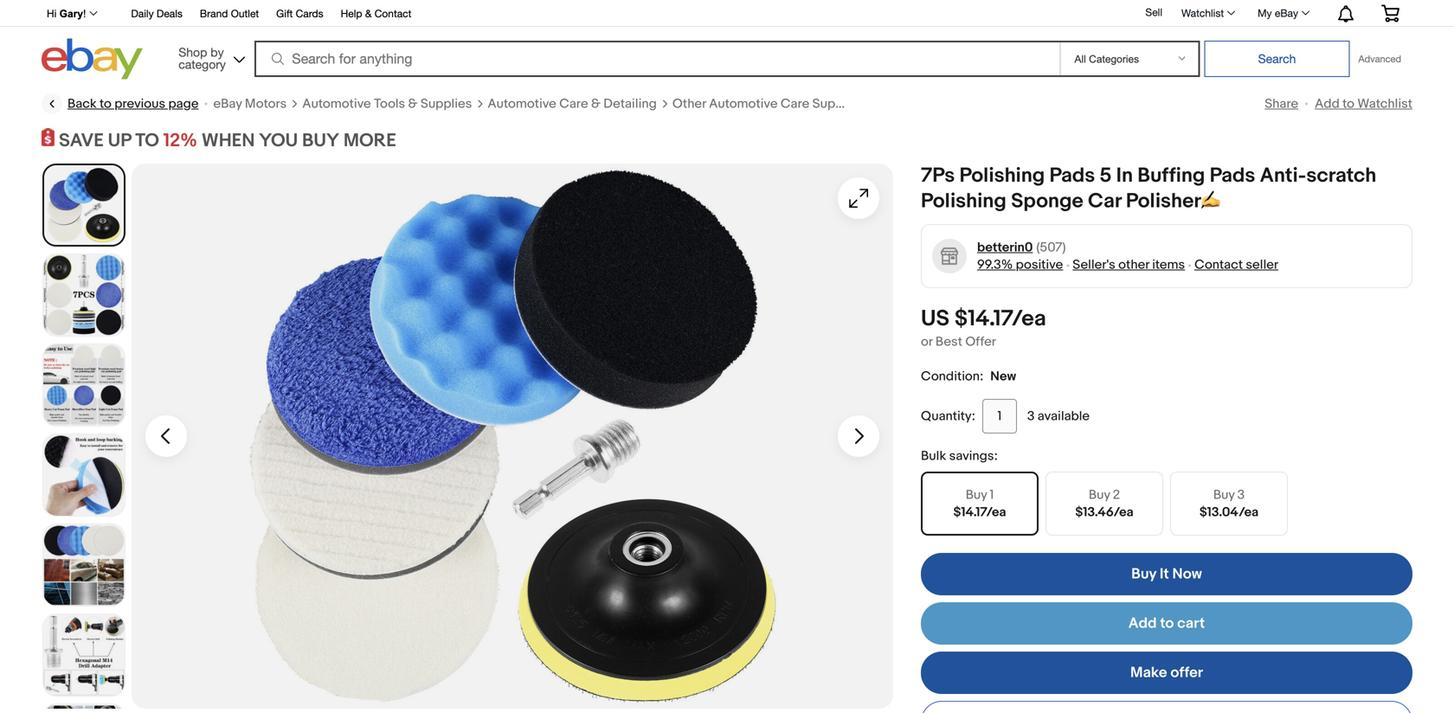 Task type: vqa. For each thing, say whether or not it's contained in the screenshot.
the leftmost Automotive
yes



Task type: locate. For each thing, give the bounding box(es) containing it.
1 horizontal spatial care
[[781, 96, 810, 112]]

watchlist down advanced
[[1358, 96, 1413, 112]]

buy inside buy 3 $13.04/ea
[[1214, 488, 1235, 503]]

1 vertical spatial 3
[[1238, 488, 1245, 503]]

automotive tools & supplies link
[[302, 95, 472, 113]]

Quantity: text field
[[982, 399, 1017, 434]]

add to cart link
[[921, 603, 1413, 645]]

5
[[1100, 164, 1112, 188]]

daily
[[131, 7, 154, 19]]

watchlist link
[[1172, 3, 1243, 23]]

1 pads from the left
[[1050, 164, 1095, 188]]

add right "share" button
[[1315, 96, 1340, 112]]

shop by category banner
[[37, 0, 1413, 84]]

buffing
[[1138, 164, 1205, 188]]

advanced
[[1359, 53, 1402, 64]]

sell link
[[1138, 6, 1170, 18]]

0 horizontal spatial automotive
[[302, 96, 371, 112]]

cart
[[1177, 615, 1205, 633]]

$14.17/ea
[[955, 306, 1046, 333], [954, 505, 1006, 520]]

back
[[68, 96, 97, 112]]

1 horizontal spatial automotive
[[488, 96, 557, 112]]

ebay right my
[[1275, 7, 1299, 19]]

2 pads from the left
[[1210, 164, 1256, 188]]

$14.17/ea down 1
[[954, 505, 1006, 520]]

& inside the account navigation
[[365, 7, 372, 19]]

supplies for other automotive care supplies
[[813, 96, 864, 112]]

items
[[1152, 257, 1185, 273]]

& left "detailing"
[[591, 96, 601, 112]]

it
[[1160, 565, 1169, 584]]

1
[[990, 488, 994, 503]]

by
[[211, 45, 224, 59]]

to left cart
[[1160, 615, 1174, 633]]

to right 'back'
[[100, 96, 112, 112]]

1 vertical spatial watchlist
[[1358, 96, 1413, 112]]

1 horizontal spatial &
[[408, 96, 418, 112]]

1 horizontal spatial to
[[1160, 615, 1174, 633]]

share button
[[1265, 96, 1299, 112]]

2 horizontal spatial automotive
[[709, 96, 778, 112]]

buy left 2
[[1089, 488, 1110, 503]]

contact
[[375, 7, 412, 19], [1195, 257, 1243, 273]]

None submit
[[1205, 41, 1350, 77]]

betterin0 image
[[932, 239, 967, 274]]

0 horizontal spatial care
[[559, 96, 588, 112]]

tools
[[374, 96, 405, 112]]

sell
[[1146, 6, 1163, 18]]

& for automotive care & detailing
[[591, 96, 601, 112]]

daily deals link
[[131, 5, 183, 24]]

watchlist
[[1182, 7, 1224, 19], [1358, 96, 1413, 112]]

& right help
[[365, 7, 372, 19]]

back to previous page link
[[42, 93, 199, 114]]

available
[[1038, 409, 1090, 424]]

$13.04/ea
[[1200, 505, 1259, 520]]

1 vertical spatial ebay
[[213, 96, 242, 112]]

0 horizontal spatial to
[[100, 96, 112, 112]]

1 horizontal spatial add
[[1315, 96, 1340, 112]]

to
[[135, 129, 159, 152]]

new
[[991, 369, 1016, 384]]

your shopping cart image
[[1381, 5, 1401, 22]]

buy 1 $14.17/ea
[[954, 488, 1006, 520]]

1 vertical spatial polishing
[[921, 189, 1007, 214]]

contact right help
[[375, 7, 412, 19]]

1 supplies from the left
[[421, 96, 472, 112]]

ebay up save up to 12% when you buy more
[[213, 96, 242, 112]]

3
[[1027, 409, 1035, 424], [1238, 488, 1245, 503]]

make offer
[[1131, 664, 1203, 682]]

positive
[[1016, 257, 1063, 273]]

daily deals
[[131, 7, 183, 19]]

save up to 12% when you buy more
[[59, 129, 396, 152]]

0 vertical spatial add
[[1315, 96, 1340, 112]]

1 horizontal spatial pads
[[1210, 164, 1256, 188]]

other
[[673, 96, 706, 112]]

2 supplies from the left
[[813, 96, 864, 112]]

0 vertical spatial watchlist
[[1182, 7, 1224, 19]]

2 horizontal spatial &
[[591, 96, 601, 112]]

0 vertical spatial $14.17/ea
[[955, 306, 1046, 333]]

detailing
[[604, 96, 657, 112]]

1 horizontal spatial 3
[[1238, 488, 1245, 503]]

add for add to watchlist
[[1315, 96, 1340, 112]]

automotive care & detailing
[[488, 96, 657, 112]]

buy for 2
[[1089, 488, 1110, 503]]

3 right quantity: text field
[[1027, 409, 1035, 424]]

contact left seller
[[1195, 257, 1243, 273]]

seller's other items link
[[1073, 257, 1185, 273]]

1 automotive from the left
[[302, 96, 371, 112]]

1 horizontal spatial contact
[[1195, 257, 1243, 273]]

buy it now
[[1132, 565, 1202, 584]]

3 up $13.04/ea
[[1238, 488, 1245, 503]]

to down 'advanced' link
[[1343, 96, 1355, 112]]

0 horizontal spatial supplies
[[421, 96, 472, 112]]

0 horizontal spatial 3
[[1027, 409, 1035, 424]]

2 horizontal spatial to
[[1343, 96, 1355, 112]]

99.3%
[[977, 257, 1013, 273]]

car
[[1088, 189, 1122, 214]]

0 vertical spatial 3
[[1027, 409, 1035, 424]]

0 horizontal spatial &
[[365, 7, 372, 19]]

my
[[1258, 7, 1272, 19]]

supplies for automotive tools & supplies
[[421, 96, 472, 112]]

polishing up sponge
[[960, 164, 1045, 188]]

&
[[365, 7, 372, 19], [408, 96, 418, 112], [591, 96, 601, 112]]

watchlist right sell
[[1182, 7, 1224, 19]]

buy up $13.04/ea
[[1214, 488, 1235, 503]]

save
[[59, 129, 104, 152]]

supplies inside automotive tools & supplies link
[[421, 96, 472, 112]]

pads left 5
[[1050, 164, 1095, 188]]

$14.17/ea up offer
[[955, 306, 1046, 333]]

automotive care & detailing link
[[488, 95, 657, 113]]

deals
[[157, 7, 183, 19]]

none submit inside shop by category banner
[[1205, 41, 1350, 77]]

you
[[259, 129, 298, 152]]

savings:
[[949, 449, 998, 464]]

offer
[[1171, 664, 1203, 682]]

hi gary !
[[47, 8, 86, 19]]

1 horizontal spatial ebay
[[1275, 7, 1299, 19]]

buy inside 'buy 2 $13.46/ea'
[[1089, 488, 1110, 503]]

to
[[100, 96, 112, 112], [1343, 96, 1355, 112], [1160, 615, 1174, 633]]

share
[[1265, 96, 1299, 112]]

condition: new
[[921, 369, 1016, 384]]

0 vertical spatial contact
[[375, 7, 412, 19]]

automotive for automotive tools & supplies
[[302, 96, 371, 112]]

pads left anti-
[[1210, 164, 1256, 188]]

add to cart
[[1129, 615, 1205, 633]]

buy left 1
[[966, 488, 987, 503]]

add left cart
[[1129, 615, 1157, 633]]

gift cards link
[[276, 5, 323, 24]]

add for add to cart
[[1129, 615, 1157, 633]]

1 horizontal spatial supplies
[[813, 96, 864, 112]]

us $14.17/ea or best offer
[[921, 306, 1046, 350]]

gift cards
[[276, 7, 323, 19]]

2 care from the left
[[781, 96, 810, 112]]

0 horizontal spatial watchlist
[[1182, 7, 1224, 19]]

2 automotive from the left
[[488, 96, 557, 112]]

help
[[341, 7, 362, 19]]

brand outlet link
[[200, 5, 259, 24]]

$14.17/ea inside us $14.17/ea or best offer
[[955, 306, 1046, 333]]

buy for it
[[1132, 565, 1157, 584]]

previous
[[114, 96, 165, 112]]

polishing
[[960, 164, 1045, 188], [921, 189, 1007, 214]]

0 horizontal spatial contact
[[375, 7, 412, 19]]

0 vertical spatial polishing
[[960, 164, 1045, 188]]

buy left it
[[1132, 565, 1157, 584]]

us
[[921, 306, 950, 333]]

0 horizontal spatial add
[[1129, 615, 1157, 633]]

polishing down 7ps
[[921, 189, 1007, 214]]

& for automotive tools & supplies
[[408, 96, 418, 112]]

buy inside buy it now 'link'
[[1132, 565, 1157, 584]]

buy inside 'buy 1 $14.17/ea'
[[966, 488, 987, 503]]

make
[[1131, 664, 1167, 682]]

1 vertical spatial contact
[[1195, 257, 1243, 273]]

& right the "tools"
[[408, 96, 418, 112]]

to inside "link"
[[100, 96, 112, 112]]

up
[[108, 129, 131, 152]]

0 horizontal spatial pads
[[1050, 164, 1095, 188]]

0 vertical spatial ebay
[[1275, 7, 1299, 19]]

1 vertical spatial add
[[1129, 615, 1157, 633]]

pads
[[1050, 164, 1095, 188], [1210, 164, 1256, 188]]

2
[[1113, 488, 1120, 503]]

automotive
[[302, 96, 371, 112], [488, 96, 557, 112], [709, 96, 778, 112]]

when
[[202, 129, 255, 152]]

picture 4 of 12 image
[[43, 435, 125, 516]]

other automotive care supplies link
[[673, 95, 864, 113]]

to for watchlist
[[1343, 96, 1355, 112]]

to for cart
[[1160, 615, 1174, 633]]

supplies inside the other automotive care supplies link
[[813, 96, 864, 112]]

supplies
[[421, 96, 472, 112], [813, 96, 864, 112]]



Task type: describe. For each thing, give the bounding box(es) containing it.
add to watchlist
[[1315, 96, 1413, 112]]

brand
[[200, 7, 228, 19]]

(507)
[[1037, 240, 1066, 255]]

help & contact link
[[341, 5, 412, 24]]

picture 5 of 12 image
[[43, 525, 125, 606]]

3 inside buy 3 $13.04/ea
[[1238, 488, 1245, 503]]

make offer link
[[921, 652, 1413, 694]]

motors
[[245, 96, 287, 112]]

category
[[179, 57, 226, 71]]

polisher✍
[[1126, 189, 1221, 214]]

1 care from the left
[[559, 96, 588, 112]]

contact seller link
[[1195, 257, 1279, 273]]

other
[[1119, 257, 1150, 273]]

brand outlet
[[200, 7, 259, 19]]

hi
[[47, 8, 57, 19]]

1 vertical spatial $14.17/ea
[[954, 505, 1006, 520]]

now
[[1173, 565, 1202, 584]]

seller
[[1246, 257, 1279, 273]]

3 automotive from the left
[[709, 96, 778, 112]]

shop by category
[[179, 45, 226, 71]]

quantity:
[[921, 409, 976, 424]]

condition:
[[921, 369, 984, 384]]

ebay motors
[[213, 96, 287, 112]]

buy 2 $13.46/ea
[[1076, 488, 1134, 520]]

!
[[83, 8, 86, 19]]

buy for 3
[[1214, 488, 1235, 503]]

1 horizontal spatial watchlist
[[1358, 96, 1413, 112]]

sponge
[[1011, 189, 1084, 214]]

shop by category button
[[171, 39, 249, 76]]

cards
[[296, 7, 323, 19]]

$13.46/ea
[[1076, 505, 1134, 520]]

watchlist inside the account navigation
[[1182, 7, 1224, 19]]

seller's
[[1073, 257, 1116, 273]]

betterin0
[[977, 240, 1033, 255]]

to for previous
[[100, 96, 112, 112]]

advanced link
[[1350, 42, 1410, 76]]

best
[[936, 334, 963, 350]]

back to previous page
[[68, 96, 199, 112]]

buy 3 $13.04/ea
[[1200, 488, 1259, 520]]

bulk savings:
[[921, 449, 998, 464]]

7ps polishing pads 5 in buffing pads anti-scratch polishing sponge car polisher✍
[[921, 164, 1377, 214]]

shop
[[179, 45, 207, 59]]

more
[[344, 129, 396, 152]]

betterin0 link
[[977, 239, 1033, 256]]

ebay motors link
[[213, 95, 287, 113]]

automotive tools & supplies
[[302, 96, 472, 112]]

7ps polishing pads 5 in buffing pads anti-scratch polishing sponge car polisher✍ - picture 1 of 12 image
[[132, 164, 893, 709]]

account navigation
[[37, 0, 1413, 27]]

picture 1 of 12 image
[[44, 165, 124, 245]]

seller's other items
[[1073, 257, 1185, 273]]

0 horizontal spatial ebay
[[213, 96, 242, 112]]

other automotive care supplies
[[673, 96, 864, 112]]

picture 2 of 12 image
[[43, 255, 125, 336]]

automotive for automotive care & detailing
[[488, 96, 557, 112]]

99.3% positive
[[977, 257, 1063, 273]]

buy for 1
[[966, 488, 987, 503]]

contact seller
[[1195, 257, 1279, 273]]

in
[[1116, 164, 1133, 188]]

bulk
[[921, 449, 946, 464]]

7ps
[[921, 164, 955, 188]]

or
[[921, 334, 933, 350]]

outlet
[[231, 7, 259, 19]]

offer
[[966, 334, 996, 350]]

my ebay
[[1258, 7, 1299, 19]]

contact inside help & contact link
[[375, 7, 412, 19]]

page
[[168, 96, 199, 112]]

add to watchlist link
[[1315, 96, 1413, 112]]

picture 6 of 12 image
[[43, 615, 125, 696]]

12%
[[163, 129, 197, 152]]

Search for anything text field
[[257, 42, 1057, 75]]

picture 3 of 12 image
[[43, 345, 125, 426]]

99.3% positive link
[[977, 257, 1063, 273]]

help & contact
[[341, 7, 412, 19]]

ebay inside the account navigation
[[1275, 7, 1299, 19]]

gary
[[59, 8, 83, 19]]

buy it now link
[[921, 553, 1413, 596]]

scratch
[[1307, 164, 1377, 188]]



